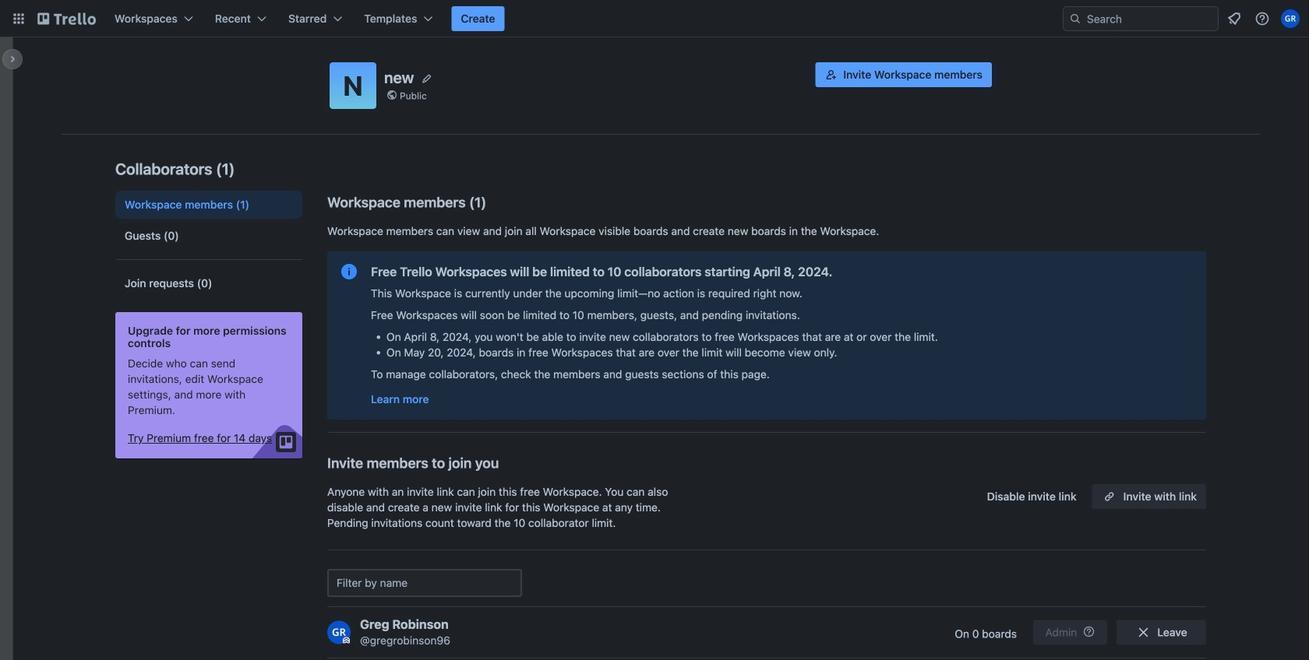 Task type: locate. For each thing, give the bounding box(es) containing it.
search image
[[1069, 12, 1082, 25]]

1 horizontal spatial greg robinson (gregrobinson96) image
[[1281, 9, 1300, 28]]

0 vertical spatial greg robinson (gregrobinson96) image
[[1281, 9, 1300, 28]]

1 vertical spatial greg robinson (gregrobinson96) image
[[327, 622, 351, 645]]

greg robinson (gregrobinson96) image
[[1281, 9, 1300, 28], [327, 622, 351, 645]]

0 horizontal spatial greg robinson (gregrobinson96) image
[[327, 622, 351, 645]]

this member is an admin of this workspace. image
[[343, 638, 350, 645]]



Task type: describe. For each thing, give the bounding box(es) containing it.
Filter by name text field
[[327, 570, 522, 598]]

Search field
[[1082, 8, 1218, 30]]

back to home image
[[37, 6, 96, 31]]

open information menu image
[[1255, 11, 1270, 26]]

primary element
[[0, 0, 1309, 37]]

0 notifications image
[[1225, 9, 1244, 28]]



Task type: vqa. For each thing, say whether or not it's contained in the screenshot.
Open information menu "icon"
yes



